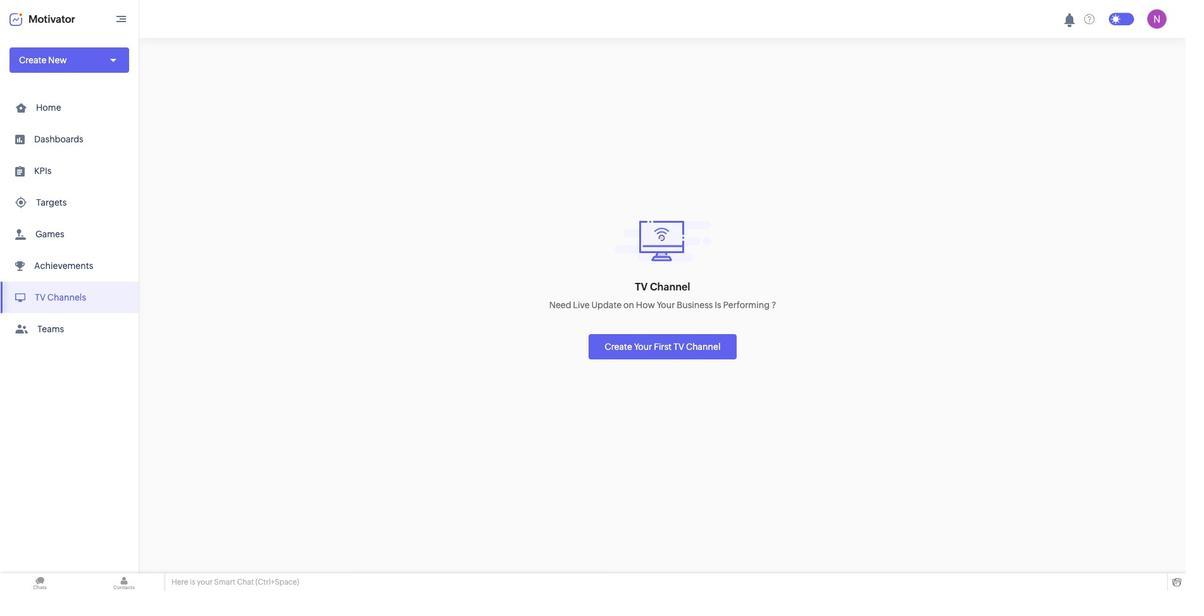 Task type: vqa. For each thing, say whether or not it's contained in the screenshot.
Profile Element
no



Task type: locate. For each thing, give the bounding box(es) containing it.
tv right the first
[[674, 342, 685, 352]]

tv left the channels
[[35, 293, 46, 303]]

1 vertical spatial your
[[634, 342, 652, 352]]

your left the first
[[634, 342, 652, 352]]

tv inside button
[[674, 342, 685, 352]]

1 vertical spatial channel
[[686, 342, 721, 352]]

dashboards
[[34, 134, 83, 144]]

tv for tv channel
[[635, 281, 648, 293]]

channel
[[650, 281, 691, 293], [686, 342, 721, 352]]

user image
[[1147, 9, 1168, 29]]

business
[[677, 300, 713, 310]]

create down on
[[605, 342, 632, 352]]

1 horizontal spatial tv
[[635, 281, 648, 293]]

1 vertical spatial create
[[605, 342, 632, 352]]

here is your smart chat (ctrl+space)
[[172, 578, 299, 587]]

targets
[[36, 198, 67, 208]]

1 horizontal spatial your
[[657, 300, 675, 310]]

motivator
[[28, 13, 75, 25]]

create
[[19, 55, 46, 65], [605, 342, 632, 352]]

how
[[636, 300, 655, 310]]

channel right the first
[[686, 342, 721, 352]]

tv
[[635, 281, 648, 293], [35, 293, 46, 303], [674, 342, 685, 352]]

0 vertical spatial your
[[657, 300, 675, 310]]

help image
[[1085, 14, 1095, 24]]

is
[[190, 578, 195, 587]]

tv for tv channels
[[35, 293, 46, 303]]

create left new
[[19, 55, 46, 65]]

1 horizontal spatial create
[[605, 342, 632, 352]]

list
[[0, 92, 139, 345]]

chats image
[[0, 574, 80, 591]]

create inside button
[[605, 342, 632, 352]]

create new
[[19, 55, 67, 65]]

tv inside list
[[35, 293, 46, 303]]

0 horizontal spatial your
[[634, 342, 652, 352]]

2 horizontal spatial tv
[[674, 342, 685, 352]]

new
[[48, 55, 67, 65]]

create for create new
[[19, 55, 46, 65]]

teams
[[37, 324, 64, 334]]

channels
[[47, 293, 86, 303]]

your
[[657, 300, 675, 310], [634, 342, 652, 352]]

0 horizontal spatial tv
[[35, 293, 46, 303]]

0 horizontal spatial create
[[19, 55, 46, 65]]

your inside button
[[634, 342, 652, 352]]

channel up the need live update on how your business is performing ?
[[650, 281, 691, 293]]

0 vertical spatial create
[[19, 55, 46, 65]]

0 vertical spatial channel
[[650, 281, 691, 293]]

tv up how
[[635, 281, 648, 293]]

your down tv channel
[[657, 300, 675, 310]]



Task type: describe. For each thing, give the bounding box(es) containing it.
create your first tv channel
[[605, 342, 721, 352]]

update
[[592, 300, 622, 310]]

create for create your first tv channel
[[605, 342, 632, 352]]

games
[[35, 229, 64, 239]]

(ctrl+space)
[[256, 578, 299, 587]]

here
[[172, 578, 188, 587]]

smart
[[214, 578, 236, 587]]

performing
[[723, 300, 770, 310]]

first
[[654, 342, 672, 352]]

?
[[772, 300, 777, 310]]

your
[[197, 578, 213, 587]]

is
[[715, 300, 722, 310]]

kpis
[[34, 166, 52, 176]]

achievements
[[34, 261, 93, 271]]

contacts image
[[84, 574, 164, 591]]

chat
[[237, 578, 254, 587]]

home
[[36, 103, 61, 113]]

need
[[549, 300, 571, 310]]

live
[[573, 300, 590, 310]]

create your first tv channel button
[[589, 334, 737, 359]]

on
[[624, 300, 634, 310]]

channel inside button
[[686, 342, 721, 352]]

tv channel
[[635, 281, 691, 293]]

need live update on how your business is performing ?
[[549, 300, 777, 310]]

tv channels
[[35, 293, 86, 303]]

list containing home
[[0, 92, 139, 345]]



